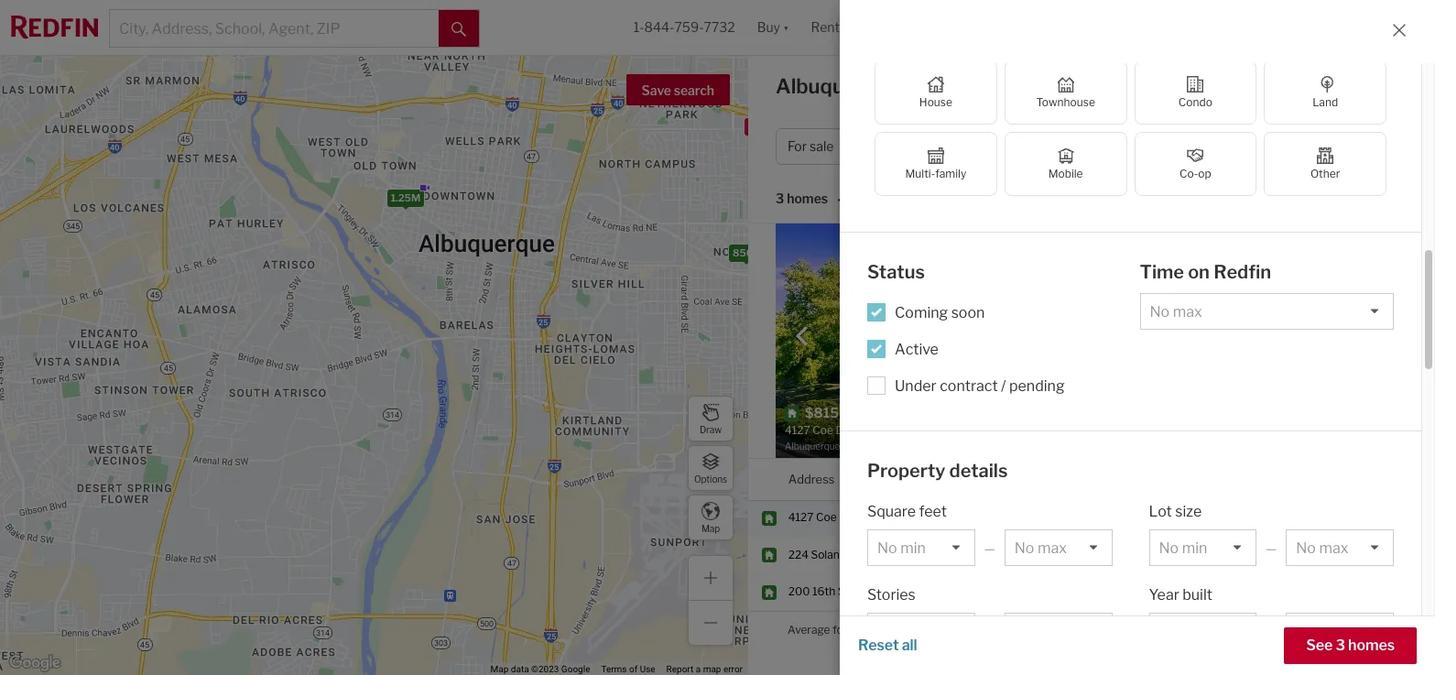 Task type: vqa. For each thing, say whether or not it's contained in the screenshot.
Favorite this home icon
yes



Task type: locate. For each thing, give the bounding box(es) containing it.
redfin
[[1214, 261, 1272, 283], [1124, 323, 1158, 336]]

1 vertical spatial 4
[[1092, 548, 1099, 562]]

save search
[[642, 82, 715, 98]]

recommended
[[883, 191, 976, 207]]

0 horizontal spatial ft.
[[1136, 298, 1148, 312]]

albuquerque, nm homes for sale
[[776, 74, 1093, 98]]

dr inside 4127 coe dr ne link
[[840, 511, 852, 524]]

under
[[895, 377, 937, 394]]

dr inside 224 solano dr ne link
[[849, 548, 861, 562]]

days
[[1203, 323, 1228, 336], [1332, 548, 1356, 562], [1321, 623, 1345, 637]]

41
[[1317, 548, 1329, 562], [1307, 623, 1319, 637]]

size
[[1176, 503, 1202, 520]]

0 horizontal spatial •
[[838, 192, 842, 208]]

homes inside 3 homes •
[[787, 191, 828, 207]]

0 vertical spatial favorite this home image
[[1105, 426, 1127, 448]]

redfin right on
[[1124, 323, 1158, 336]]

for sale button
[[776, 128, 869, 165]]

224
[[789, 548, 809, 562]]

• for filters
[[1297, 139, 1301, 154]]

0 horizontal spatial lot
[[1149, 503, 1173, 520]]

0 vertical spatial albuquerque
[[901, 548, 967, 562]]

— right 3,056
[[1266, 541, 1278, 556]]

0 vertical spatial on
[[1372, 239, 1385, 253]]

1 vertical spatial /
[[1002, 377, 1007, 394]]

1 horizontal spatial 3
[[1336, 637, 1346, 654]]

previous button image
[[793, 327, 812, 345]]

0 horizontal spatial map
[[491, 664, 509, 674]]

details right view
[[1346, 430, 1385, 446]]

1 vertical spatial details
[[950, 460, 1008, 481]]

albuquerque,
[[776, 74, 905, 98]]

1 albuquerque from the top
[[901, 548, 967, 562]]

0 vertical spatial •
[[1297, 139, 1301, 154]]

for left sale
[[1020, 74, 1048, 98]]

Land checkbox
[[1265, 60, 1387, 125]]

1 horizontal spatial map
[[702, 523, 720, 534]]

on
[[1372, 239, 1385, 253], [1189, 261, 1210, 283]]

/ inside button
[[1123, 139, 1128, 154]]

property details
[[868, 460, 1008, 481]]

0 vertical spatial ft.
[[1136, 298, 1148, 312]]

family
[[936, 167, 967, 181]]

map left "data"
[[491, 664, 509, 674]]

status
[[868, 261, 925, 283]]

0 horizontal spatial details
[[950, 460, 1008, 481]]

reset
[[859, 637, 899, 654]]

albuquerque:
[[850, 623, 919, 637]]

1 — from the left
[[985, 541, 996, 556]]

4 inside 4 bd / 4+ ba button
[[1094, 139, 1102, 154]]

map data ©2023 google
[[491, 664, 590, 674]]

• inside button
[[1297, 139, 1301, 154]]

Multi-family checkbox
[[875, 132, 998, 196]]

0 vertical spatial days
[[1203, 323, 1228, 336]]

on down spacious,
[[1189, 261, 1210, 283]]

map down options
[[702, 523, 720, 534]]

3,056
[[1185, 548, 1217, 562]]

1 horizontal spatial on
[[1372, 239, 1385, 253]]

st
[[838, 585, 849, 599]]

details for property details
[[950, 460, 1008, 481]]

ne right coe
[[854, 511, 869, 524]]

3 homes •
[[776, 191, 842, 208]]

contract
[[940, 377, 998, 394]]

ft. right sq.
[[1380, 323, 1394, 336]]

1 vertical spatial for
[[833, 623, 848, 637]]

1-
[[634, 20, 645, 35]]

soon
[[952, 304, 985, 321]]

• inside 3 homes •
[[838, 192, 842, 208]]

homes down for sale
[[787, 191, 828, 207]]

1 horizontal spatial details
[[1346, 430, 1385, 446]]

1 vertical spatial redfin
[[1124, 323, 1158, 336]]

Mobile checkbox
[[1005, 132, 1127, 196]]

0 horizontal spatial /
[[1002, 377, 1007, 394]]

option group
[[875, 60, 1387, 196]]

favorite this home image
[[1105, 426, 1127, 448], [1394, 542, 1416, 564]]

price image
[[924, 142, 942, 153]]

albuquerque down feet
[[901, 548, 967, 562]]

/ left the "pending"
[[1002, 377, 1007, 394]]

1 vertical spatial 41 days
[[1307, 623, 1345, 637]]

quarter-
[[1141, 254, 1182, 268]]

days right $278
[[1332, 548, 1356, 562]]

location
[[901, 471, 950, 486]]

1 vertical spatial ne
[[864, 548, 879, 562]]

homes right see
[[1349, 637, 1395, 654]]

bd
[[1105, 139, 1120, 154]]

ft. right the $/sq.
[[1136, 298, 1148, 312]]

sw
[[852, 585, 870, 599]]

property
[[868, 460, 946, 481]]

1 vertical spatial ft.
[[1380, 323, 1394, 336]]

view details
[[1314, 430, 1385, 446]]

on inside original owner! spacious, well-designed brick home on nearly quarter-acre lot in mid-city neighborhood close to altura p...
[[1372, 239, 1385, 253]]

0 vertical spatial dr
[[840, 511, 852, 524]]

1 vertical spatial on
[[1189, 261, 1210, 283]]

owner!
[[1149, 239, 1184, 253]]

photo of 4127 coe dr ne, albuquerque, nm 87110 image
[[776, 224, 1092, 458]]

10,799
[[1322, 323, 1359, 336]]

city
[[1258, 254, 1276, 268]]

224 solano dr ne
[[789, 548, 879, 562]]

dr right coe
[[840, 511, 852, 524]]

reset all
[[859, 637, 918, 654]]

0 vertical spatial ne
[[854, 511, 869, 524]]

data
[[511, 664, 529, 674]]

1 vertical spatial dr
[[849, 548, 861, 562]]

ne up "sw" in the right bottom of the page
[[864, 548, 879, 562]]

list box
[[1140, 293, 1395, 329], [868, 530, 976, 566], [1005, 530, 1113, 566], [1149, 530, 1257, 566], [1287, 530, 1395, 566], [868, 613, 976, 650], [1005, 613, 1113, 650], [1149, 613, 1257, 650], [1287, 613, 1395, 650]]

1 horizontal spatial homes
[[1349, 637, 1395, 654]]

$850,000
[[985, 548, 1039, 562]]

market
[[1207, 80, 1257, 97]]

0 vertical spatial 4
[[1094, 139, 1102, 154]]

1 vertical spatial homes
[[1349, 637, 1395, 654]]

photos
[[1293, 195, 1342, 213]]

815k
[[748, 120, 774, 133]]

map region
[[0, 0, 930, 675]]

ba
[[1149, 139, 1164, 154]]

0 vertical spatial details
[[1346, 430, 1385, 446]]

— down price button
[[985, 541, 996, 556]]

map inside map "button"
[[702, 523, 720, 534]]

1 horizontal spatial lot
[[1273, 323, 1290, 336]]

other
[[1311, 167, 1341, 181]]

map
[[702, 523, 720, 534], [491, 664, 509, 674]]

41 up see
[[1307, 623, 1319, 637]]

41 days up see
[[1307, 623, 1345, 637]]

mid-
[[1234, 254, 1258, 268]]

1 vertical spatial 41
[[1307, 623, 1319, 637]]

1 vertical spatial favorite this home image
[[1394, 542, 1416, 564]]

albuquerque
[[901, 548, 967, 562], [901, 585, 967, 599]]

• left sort
[[838, 192, 842, 208]]

1 vertical spatial albuquerque
[[901, 585, 967, 599]]

ne for 224 solano dr ne
[[864, 548, 879, 562]]

/
[[1123, 139, 1128, 154], [1002, 377, 1007, 394]]

see
[[1307, 637, 1333, 654]]

sale
[[810, 139, 834, 154]]

albuquerque up all
[[901, 585, 967, 599]]

dr for solano
[[849, 548, 861, 562]]

option group containing house
[[875, 60, 1387, 196]]

:
[[878, 191, 881, 207]]

0 vertical spatial homes
[[787, 191, 828, 207]]

200
[[789, 585, 810, 599]]

map for map data ©2023 google
[[491, 664, 509, 674]]

draw
[[700, 424, 722, 435]]

for right "average"
[[833, 623, 848, 637]]

1 horizontal spatial ft.
[[1380, 323, 1394, 336]]

coming
[[895, 304, 949, 321]]

1 vertical spatial map
[[491, 664, 509, 674]]

2 albuquerque from the top
[[901, 585, 967, 599]]

city
[[1334, 80, 1363, 97]]

1 horizontal spatial •
[[1297, 139, 1301, 154]]

4 left bd
[[1094, 139, 1102, 154]]

on up to
[[1372, 239, 1385, 253]]

0 horizontal spatial —
[[985, 541, 996, 556]]

0 horizontal spatial homes
[[787, 191, 828, 207]]

use
[[640, 664, 656, 674]]

lot for lot size
[[1149, 503, 1173, 520]]

3 inside 3 homes •
[[776, 191, 785, 207]]

save
[[642, 82, 672, 98]]

0 horizontal spatial 3
[[776, 191, 785, 207]]

41 right $278
[[1317, 548, 1329, 562]]

days right 5
[[1203, 323, 1228, 336]]

original owner! spacious, well-designed brick home on nearly quarter-acre lot in mid-city neighborhood close to altura p...
[[1107, 239, 1393, 282]]

1 vertical spatial •
[[838, 192, 842, 208]]

homes inside button
[[1349, 637, 1395, 654]]

1 vertical spatial days
[[1332, 548, 1356, 562]]

details inside button
[[1346, 430, 1385, 446]]

options
[[694, 473, 728, 484]]

House checkbox
[[875, 60, 998, 125]]

/ right bd
[[1123, 139, 1128, 154]]

pending
[[1010, 377, 1065, 394]]

days up see
[[1321, 623, 1345, 637]]

under contract / pending
[[895, 377, 1065, 394]]

41 days right $278
[[1317, 548, 1356, 562]]

/ for pending
[[1002, 377, 1007, 394]]

0 horizontal spatial favorite this home image
[[1105, 426, 1127, 448]]

0 horizontal spatial redfin
[[1124, 323, 1158, 336]]

all filters • 2 button
[[1205, 128, 1324, 165]]

0 horizontal spatial on
[[1189, 261, 1210, 283]]

options button
[[688, 445, 734, 491]]

1 horizontal spatial for
[[1020, 74, 1048, 98]]

details for view details
[[1346, 430, 1385, 446]]

albuquerque for 224 solano dr ne
[[901, 548, 967, 562]]

0 vertical spatial /
[[1123, 139, 1128, 154]]

4 right the $850,000
[[1092, 548, 1099, 562]]

1 horizontal spatial —
[[1266, 541, 1278, 556]]

square
[[868, 503, 916, 520]]

details
[[1346, 430, 1385, 446], [950, 460, 1008, 481]]

x-out this home image
[[1142, 426, 1164, 448]]

4127 coe dr ne
[[789, 511, 869, 524]]

1 vertical spatial 3
[[1336, 637, 1346, 654]]

1 horizontal spatial /
[[1123, 139, 1128, 154]]

4,839
[[1185, 511, 1217, 524]]

1 vertical spatial lot
[[1149, 503, 1173, 520]]

dr right solano
[[849, 548, 861, 562]]

2 — from the left
[[1266, 541, 1278, 556]]

townhouse
[[1037, 95, 1096, 109]]

redfin down well- in the top right of the page
[[1214, 261, 1272, 283]]

home
[[974, 139, 1010, 154]]

favorite button checkbox
[[1056, 228, 1088, 259]]

0 vertical spatial map
[[702, 523, 720, 534]]

time
[[1140, 261, 1185, 283]]

active
[[895, 340, 939, 358]]

— for lot size
[[1266, 541, 1278, 556]]

details right 'location' at bottom right
[[950, 460, 1008, 481]]

0 vertical spatial lot
[[1273, 323, 1290, 336]]

7732
[[704, 20, 735, 35]]

type
[[1013, 139, 1039, 154]]

City, Address, School, Agent, ZIP search field
[[110, 10, 439, 47]]

• left '2'
[[1297, 139, 1301, 154]]

for
[[1020, 74, 1048, 98], [833, 623, 848, 637]]

0 horizontal spatial for
[[833, 623, 848, 637]]

0 vertical spatial for
[[1020, 74, 1048, 98]]

• for homes
[[838, 192, 842, 208]]

1 horizontal spatial redfin
[[1214, 261, 1272, 283]]

0 vertical spatial 3
[[776, 191, 785, 207]]



Task type: describe. For each thing, give the bounding box(es) containing it.
Townhouse checkbox
[[1005, 60, 1127, 125]]

terms of use link
[[601, 664, 656, 674]]

error
[[724, 664, 743, 674]]

report a map error link
[[667, 664, 743, 674]]

4+
[[1130, 139, 1146, 154]]

1986
[[1366, 298, 1394, 312]]

stories
[[868, 586, 916, 604]]

for
[[788, 139, 807, 154]]

0 vertical spatial 41
[[1317, 548, 1329, 562]]

view
[[1314, 430, 1343, 446]]

neighborhood
[[1279, 254, 1351, 268]]

table button
[[1363, 194, 1408, 223]]

see 3 homes button
[[1285, 628, 1417, 664]]

0 vertical spatial redfin
[[1214, 261, 1272, 283]]

size
[[1292, 323, 1314, 336]]

homes
[[948, 74, 1015, 98]]

844-
[[645, 20, 675, 35]]

lot size 10,799 sq. ft.
[[1273, 323, 1394, 336]]

altura
[[1107, 268, 1138, 282]]

Condo checkbox
[[1135, 60, 1257, 125]]

designed
[[1262, 239, 1310, 253]]

lot
[[1207, 254, 1220, 268]]

4127
[[789, 511, 814, 524]]

map
[[703, 664, 722, 674]]

co-op
[[1180, 167, 1212, 181]]

view details link
[[1304, 420, 1395, 453]]

table
[[1367, 195, 1405, 213]]

op
[[1199, 167, 1212, 181]]

favorite button image
[[1056, 228, 1088, 259]]

market insights | city guide
[[1207, 80, 1405, 97]]

2
[[1304, 139, 1312, 154]]

terms
[[601, 664, 627, 674]]

market insights link
[[1207, 60, 1316, 100]]

1 horizontal spatial favorite this home image
[[1394, 542, 1416, 564]]

in
[[1223, 254, 1232, 268]]

dr for coe
[[840, 511, 852, 524]]

well-
[[1238, 239, 1262, 253]]

house
[[920, 95, 953, 109]]

Co-op checkbox
[[1135, 132, 1257, 196]]

terms of use
[[601, 664, 656, 674]]

2 vertical spatial days
[[1321, 623, 1345, 637]]

more
[[1154, 268, 1181, 282]]

4 for 4
[[1092, 548, 1099, 562]]

4 bd / 4+ ba button
[[1082, 128, 1198, 165]]

nearly
[[1107, 254, 1138, 268]]

city guide link
[[1334, 78, 1408, 100]]

photos button
[[1289, 194, 1363, 221]]

time on redfin
[[1140, 261, 1272, 283]]

insights
[[1260, 80, 1316, 97]]

albuquerque for 200 16th st sw
[[901, 585, 967, 599]]

acre
[[1182, 254, 1205, 268]]

mobile
[[1049, 167, 1084, 181]]

16th
[[813, 585, 836, 599]]

$/sq.
[[1107, 298, 1133, 312]]

price button
[[985, 459, 1014, 500]]

3 inside button
[[1336, 637, 1346, 654]]

4 for 4 bd / 4+ ba
[[1094, 139, 1102, 154]]

lot size
[[1149, 503, 1202, 520]]

— for square feet
[[985, 541, 996, 556]]

year built
[[1149, 586, 1213, 604]]

p...
[[1141, 268, 1154, 282]]

original
[[1107, 239, 1146, 253]]

view details button
[[1304, 422, 1395, 453]]

all
[[1239, 139, 1255, 154]]

year
[[1149, 586, 1180, 604]]

brick
[[1312, 239, 1337, 253]]

200 16th st sw
[[789, 585, 870, 599]]

submit search image
[[452, 22, 466, 36]]

draw button
[[688, 396, 734, 442]]

multi-
[[906, 167, 936, 181]]

1-844-759-7732 link
[[634, 20, 735, 35]]

built
[[1183, 586, 1213, 604]]

0 vertical spatial 41 days
[[1317, 548, 1356, 562]]

4127 coe dr ne link
[[789, 511, 884, 526]]

filters
[[1258, 139, 1294, 154]]

solano
[[811, 548, 847, 562]]

coming soon
[[895, 304, 985, 321]]

sale
[[1052, 74, 1093, 98]]

guide
[[1366, 80, 1405, 97]]

map for map
[[702, 523, 720, 534]]

home
[[1340, 239, 1369, 253]]

to
[[1383, 254, 1393, 268]]

/ for 4+
[[1123, 139, 1128, 154]]

coe
[[816, 511, 837, 524]]

close
[[1353, 254, 1380, 268]]

©2023
[[532, 664, 559, 674]]

4.5
[[1139, 585, 1155, 599]]

google
[[562, 664, 590, 674]]

recommended button
[[881, 190, 991, 208]]

multi-family
[[906, 167, 967, 181]]

nm
[[909, 74, 943, 98]]

Other checkbox
[[1265, 132, 1387, 196]]

ne for 4127 coe dr ne
[[854, 511, 869, 524]]

4 bd / 4+ ba
[[1094, 139, 1164, 154]]

sort
[[851, 191, 878, 207]]

lot for lot size 10,799 sq. ft.
[[1273, 323, 1290, 336]]

square feet
[[868, 503, 947, 520]]

google image
[[5, 651, 65, 675]]

224 solano dr ne link
[[789, 548, 884, 563]]



